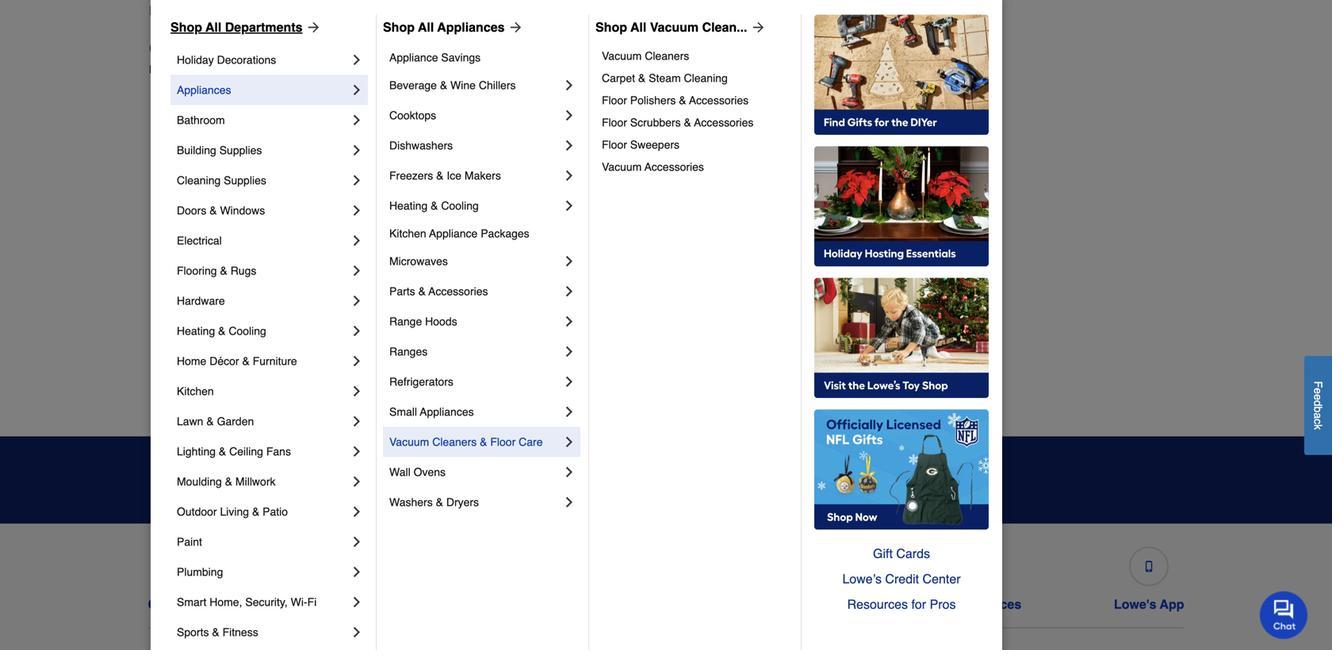 Task type: vqa. For each thing, say whether or not it's contained in the screenshot.
'Credit' corresponding to Lowe's
yes



Task type: describe. For each thing, give the bounding box(es) containing it.
credit for lowe's
[[886, 572, 919, 587]]

maple
[[679, 145, 709, 157]]

cooktops link
[[390, 100, 562, 130]]

sign up button
[[877, 459, 977, 502]]

vacuum for vacuum cleaners
[[602, 50, 642, 62]]

f e e d b a c k button
[[1305, 356, 1333, 455]]

installation services
[[899, 597, 1022, 612]]

deals, inspiration and trends we've got ideas to share.
[[356, 461, 621, 499]]

chevron right image for ranges
[[562, 344, 578, 360]]

supplies for building supplies
[[220, 144, 262, 157]]

1 horizontal spatial heating & cooling link
[[390, 191, 562, 221]]

& down floor polishers & accessories link in the top of the page
[[684, 116, 692, 129]]

shop all vacuum clean...
[[596, 20, 748, 34]]

polishers
[[630, 94, 676, 107]]

chevron right image for home décor & furniture link at the bottom left of the page
[[349, 353, 365, 369]]

microwaves link
[[390, 246, 562, 276]]

microwaves
[[390, 255, 448, 268]]

& inside "link"
[[218, 597, 228, 612]]

shop for shop all departments
[[171, 20, 202, 34]]

new jersey button
[[342, 1, 408, 20]]

arrow right image
[[303, 19, 322, 35]]

rutherford
[[187, 303, 240, 316]]

lawn & garden link
[[177, 406, 349, 437]]

lighting & ceiling fans
[[177, 445, 291, 458]]

1 vertical spatial gift
[[742, 597, 764, 612]]

chevron right image for freezers & ice makers link
[[562, 168, 578, 184]]

floor for floor sweepers
[[602, 138, 627, 151]]

millwork
[[236, 475, 276, 488]]

us
[[199, 597, 215, 612]]

& down rutherford
[[218, 325, 226, 337]]

chevron right image for beverage & wine chillers 'link'
[[562, 77, 578, 93]]

wall ovens
[[390, 466, 446, 479]]

shade
[[712, 145, 745, 157]]

k
[[1313, 425, 1325, 430]]

find
[[149, 3, 176, 18]]

chevron right image for small appliances link
[[562, 404, 578, 420]]

lowe's credit center link
[[815, 567, 989, 592]]

chevron right image for moulding & millwork
[[349, 474, 365, 490]]

1 vertical spatial cards
[[767, 597, 803, 612]]

garden
[[217, 415, 254, 428]]

all for vacuum
[[631, 20, 647, 34]]

chevron right image for washers & dryers
[[562, 495, 578, 510]]

accessories inside the parts & accessories link
[[429, 285, 488, 298]]

sign up form
[[640, 459, 977, 502]]

find gifts for the diyer. image
[[815, 15, 989, 135]]

east brunswick
[[162, 272, 238, 284]]

& inside 'link'
[[440, 79, 448, 92]]

deals,
[[356, 461, 412, 483]]

plumbing link
[[177, 557, 349, 587]]

woodbridge link
[[938, 397, 997, 413]]

inspiration
[[417, 461, 514, 483]]

chevron right image for building supplies link
[[349, 142, 365, 158]]

faq
[[231, 597, 257, 612]]

freezers & ice makers
[[390, 169, 501, 182]]

1 horizontal spatial cleaning
[[684, 72, 728, 84]]

carpet & steam cleaning
[[602, 72, 728, 84]]

all for departments
[[206, 20, 222, 34]]

installation
[[899, 597, 966, 612]]

building
[[177, 144, 216, 157]]

contact us & faq
[[148, 597, 257, 612]]

& left patio
[[252, 506, 260, 518]]

heating for bottom the heating & cooling link
[[177, 325, 215, 337]]

wall
[[390, 466, 411, 479]]

scrubbers
[[630, 116, 681, 129]]

find a store link
[[149, 1, 222, 20]]

electrical
[[177, 234, 222, 247]]

& left ceiling
[[219, 445, 226, 458]]

holiday hosting essentials. image
[[815, 146, 989, 267]]

chevron right image for cleaning supplies link
[[349, 172, 365, 188]]

0 horizontal spatial heating & cooling
[[177, 325, 266, 337]]

1 horizontal spatial heating & cooling
[[390, 199, 479, 212]]

chevron right image for range hoods
[[562, 314, 578, 330]]

ice
[[447, 169, 462, 182]]

small appliances link
[[390, 397, 562, 427]]

toms river
[[938, 272, 993, 284]]

moulding & millwork
[[177, 475, 276, 488]]

chevron right image for vacuum cleaners & floor care
[[562, 434, 578, 450]]

cleaners for vacuum cleaners
[[645, 50, 690, 62]]

floor polishers & accessories
[[602, 94, 749, 107]]

sign
[[903, 473, 930, 487]]

shop all departments
[[171, 20, 303, 34]]

order
[[350, 597, 384, 612]]

care
[[519, 436, 543, 449]]

appliance savings
[[390, 51, 481, 64]]

lowe's inside the city directory lowe's stores in new jersey
[[149, 63, 183, 76]]

accessories inside floor scrubbers & accessories link
[[694, 116, 754, 129]]

voorhees
[[938, 367, 985, 380]]

vacuum for vacuum cleaners & floor care
[[390, 436, 429, 449]]

appliances inside 'shop all appliances' link
[[437, 20, 505, 34]]

eatontown link
[[162, 334, 214, 349]]

living
[[220, 506, 249, 518]]

piscataway link
[[938, 111, 994, 127]]

& left rugs
[[220, 264, 228, 277]]

vacuum inside shop all vacuum clean... link
[[650, 20, 699, 34]]

east rutherford link
[[162, 302, 240, 318]]

hardware
[[177, 295, 225, 307]]

chevron right image for lighting & ceiling fans
[[349, 444, 365, 460]]

dimensions image
[[955, 561, 966, 572]]

doors & windows link
[[177, 195, 349, 226]]

hamilton
[[420, 177, 464, 189]]

cleaning supplies link
[[177, 165, 349, 195]]

arrow right image for shop all vacuum clean...
[[748, 19, 767, 35]]

chevron right image for lawn & garden link
[[349, 414, 365, 429]]

lowe's credit center
[[843, 572, 961, 587]]

egg harbor township link
[[162, 365, 268, 381]]

princeton link
[[938, 143, 985, 159]]

shop for shop all vacuum clean...
[[596, 20, 627, 34]]

center for lowe's credit center
[[923, 572, 961, 587]]

chevron right image for 'smart home, security, wi-fi' link
[[349, 594, 365, 610]]

arrow right image for shop all appliances
[[505, 19, 524, 35]]

0 horizontal spatial a
[[179, 3, 187, 18]]

city directory lowe's stores in new jersey
[[149, 38, 291, 76]]

departments
[[225, 20, 303, 34]]

& down hamilton link
[[431, 199, 438, 212]]

chevron right image for cooktops link
[[562, 107, 578, 123]]

chevron right image for holiday decorations link
[[349, 52, 365, 68]]

a inside button
[[1313, 413, 1325, 419]]

holiday decorations
[[177, 53, 276, 66]]

chevron right image for appliances
[[349, 82, 365, 98]]

customer care image
[[197, 561, 208, 572]]

east for east rutherford
[[162, 303, 184, 316]]

chevron right image for electrical
[[349, 233, 365, 249]]

eatontown
[[162, 335, 214, 348]]

egg
[[162, 367, 182, 380]]

building supplies
[[177, 144, 262, 157]]

home décor & furniture link
[[177, 346, 349, 376]]

0 vertical spatial appliance
[[390, 51, 438, 64]]

chevron right image for refrigerators link
[[562, 374, 578, 390]]

floor scrubbers & accessories link
[[602, 111, 790, 134]]

accessories inside floor polishers & accessories link
[[689, 94, 749, 107]]

supplies for cleaning supplies
[[224, 174, 266, 187]]

appliances link
[[177, 75, 349, 105]]

floor for floor scrubbers & accessories
[[602, 116, 627, 129]]

cooling for bottom the heating & cooling link
[[229, 325, 266, 337]]

sicklerville
[[938, 240, 990, 253]]

outdoor living & patio
[[177, 506, 288, 518]]

vacuum cleaners
[[602, 50, 690, 62]]

floor scrubbers & accessories
[[602, 116, 754, 129]]

& left ice
[[436, 169, 444, 182]]

order status
[[350, 597, 427, 612]]

small
[[390, 406, 417, 418]]

union
[[938, 335, 967, 348]]

maple shade link
[[679, 143, 745, 159]]

home,
[[210, 596, 242, 609]]

& right 'décor'
[[242, 355, 250, 368]]

holiday
[[177, 53, 214, 66]]

parts & accessories
[[390, 285, 488, 298]]

dishwashers link
[[390, 130, 562, 161]]

& up floor scrubbers & accessories
[[679, 94, 687, 107]]

sports
[[177, 626, 209, 639]]

city
[[149, 38, 185, 59]]

shop all vacuum clean... link
[[596, 18, 767, 37]]

lowe's for lowe's credit center
[[519, 597, 562, 612]]



Task type: locate. For each thing, give the bounding box(es) containing it.
cooling up home décor & furniture
[[229, 325, 266, 337]]

refrigerators link
[[390, 367, 562, 397]]

wi-
[[291, 596, 308, 609]]

0 horizontal spatial shop
[[171, 20, 202, 34]]

arrow right image
[[505, 19, 524, 35], [748, 19, 767, 35]]

new inside "button"
[[342, 3, 367, 18]]

vacuum cleaners & floor care link
[[390, 427, 562, 457]]

1 vertical spatial heating
[[177, 325, 215, 337]]

& right lawn
[[207, 415, 214, 428]]

0 vertical spatial appliances
[[437, 20, 505, 34]]

contact us & faq link
[[148, 541, 257, 612]]

center for lowe's credit center
[[606, 597, 646, 612]]

holmdel
[[420, 240, 461, 253]]

1 vertical spatial heating & cooling
[[177, 325, 266, 337]]

0 horizontal spatial new
[[233, 63, 256, 76]]

lawn & garden
[[177, 415, 254, 428]]

cooktops
[[390, 109, 436, 122]]

carpet & steam cleaning link
[[602, 67, 790, 89]]

heating down the east rutherford
[[177, 325, 215, 337]]

0 horizontal spatial credit
[[565, 597, 602, 612]]

kitchen link
[[177, 376, 349, 406]]

0 vertical spatial heating & cooling
[[390, 199, 479, 212]]

packages
[[481, 227, 530, 240]]

1 horizontal spatial kitchen
[[390, 227, 427, 240]]

east rutherford
[[162, 303, 240, 316]]

2 arrow right image from the left
[[748, 19, 767, 35]]

1 vertical spatial cleaning
[[177, 174, 221, 187]]

cleaners up inspiration
[[433, 436, 477, 449]]

appliances inside appliances link
[[177, 84, 231, 96]]

f e e d b a c k
[[1313, 381, 1325, 430]]

0 horizontal spatial center
[[606, 597, 646, 612]]

1 horizontal spatial credit
[[886, 572, 919, 587]]

doors & windows
[[177, 204, 265, 217]]

moulding
[[177, 475, 222, 488]]

1 vertical spatial new
[[233, 63, 256, 76]]

manchester link
[[679, 111, 737, 127]]

1 horizontal spatial jersey
[[371, 3, 408, 18]]

e up b
[[1313, 394, 1325, 401]]

hillsborough link
[[420, 207, 482, 223]]

all for appliances
[[418, 20, 434, 34]]

1 horizontal spatial cards
[[897, 546, 931, 561]]

0 vertical spatial cards
[[897, 546, 931, 561]]

share.
[[589, 486, 621, 499]]

vacuum accessories link
[[602, 156, 790, 178]]

jersey up shop all appliances at top left
[[371, 3, 408, 18]]

a up k
[[1313, 413, 1325, 419]]

& left millwork
[[225, 475, 232, 488]]

heating & cooling down hamilton link
[[390, 199, 479, 212]]

ovens
[[414, 466, 446, 479]]

0 vertical spatial gift
[[873, 546, 893, 561]]

chevron right image for bottom the heating & cooling link
[[349, 323, 365, 339]]

1 horizontal spatial a
[[1313, 413, 1325, 419]]

1 vertical spatial cooling
[[229, 325, 266, 337]]

new inside the city directory lowe's stores in new jersey
[[233, 63, 256, 76]]

0 vertical spatial east
[[162, 272, 184, 284]]

lighting
[[177, 445, 216, 458]]

heating down freezers at the top left
[[390, 199, 428, 212]]

lowe's for lowe's app
[[1115, 597, 1157, 612]]

cleaners for vacuum cleaners & floor care
[[433, 436, 477, 449]]

1 vertical spatial east
[[162, 303, 184, 316]]

0 vertical spatial gift cards
[[873, 546, 931, 561]]

e
[[1313, 388, 1325, 394], [1313, 394, 1325, 401]]

1 east from the top
[[162, 272, 184, 284]]

gift cards link
[[738, 541, 807, 612], [815, 541, 989, 567]]

smart home, security, wi-fi link
[[177, 587, 349, 617]]

3 all from the left
[[631, 20, 647, 34]]

accessories down maple
[[645, 161, 704, 173]]

1 vertical spatial center
[[606, 597, 646, 612]]

vacuum inside vacuum cleaners & floor care link
[[390, 436, 429, 449]]

app
[[1160, 597, 1185, 612]]

brunswick
[[187, 272, 238, 284]]

township
[[222, 367, 268, 380]]

2 shop from the left
[[383, 20, 415, 34]]

shop for shop all appliances
[[383, 20, 415, 34]]

sports & fitness link
[[177, 617, 349, 648]]

cleaners up carpet & steam cleaning
[[645, 50, 690, 62]]

appliances
[[437, 20, 505, 34], [177, 84, 231, 96], [420, 406, 474, 418]]

2 east from the top
[[162, 303, 184, 316]]

freezers
[[390, 169, 433, 182]]

floor left care
[[491, 436, 516, 449]]

cooling up kitchen appliance packages
[[441, 199, 479, 212]]

east down deptford link
[[162, 272, 184, 284]]

chevron right image for the heating & cooling link to the right
[[562, 198, 578, 214]]

hoods
[[425, 315, 457, 328]]

floor down carpet
[[602, 94, 627, 107]]

0 horizontal spatial kitchen
[[177, 385, 214, 398]]

patio
[[263, 506, 288, 518]]

bayonne link
[[162, 111, 206, 127]]

& right sports
[[212, 626, 220, 639]]

0 vertical spatial jersey
[[371, 3, 408, 18]]

0 horizontal spatial jersey
[[259, 63, 291, 76]]

1 vertical spatial cleaners
[[433, 436, 477, 449]]

1 horizontal spatial heating
[[390, 199, 428, 212]]

sewell link
[[938, 207, 970, 223]]

lumberton link
[[420, 365, 474, 381]]

1 vertical spatial supplies
[[224, 174, 266, 187]]

new jersey
[[342, 3, 408, 18]]

1 vertical spatial a
[[1313, 413, 1325, 419]]

chevron right image for microwaves
[[562, 253, 578, 269]]

1 vertical spatial appliances
[[177, 84, 231, 96]]

0 horizontal spatial heating & cooling link
[[177, 316, 349, 346]]

0 horizontal spatial cleaning
[[177, 174, 221, 187]]

arrow right image inside 'shop all appliances' link
[[505, 19, 524, 35]]

bathroom link
[[177, 105, 349, 135]]

0 horizontal spatial cooling
[[229, 325, 266, 337]]

accessories up the shade
[[694, 116, 754, 129]]

1 horizontal spatial shop
[[383, 20, 415, 34]]

beverage & wine chillers link
[[390, 70, 562, 100]]

cleaning down vacuum cleaners link
[[684, 72, 728, 84]]

0 vertical spatial credit
[[886, 572, 919, 587]]

heating & cooling link down makers
[[390, 191, 562, 221]]

chat invite button image
[[1261, 591, 1309, 639]]

& down vacuum cleaners
[[639, 72, 646, 84]]

1 vertical spatial gift cards
[[742, 597, 803, 612]]

0 horizontal spatial gift
[[742, 597, 764, 612]]

appliance up holmdel
[[429, 227, 478, 240]]

store
[[190, 3, 222, 18]]

decorations
[[217, 53, 276, 66]]

washers & dryers
[[390, 496, 479, 509]]

services
[[970, 597, 1022, 612]]

chevron right image for wall ovens
[[562, 464, 578, 480]]

2 horizontal spatial lowe's
[[1115, 597, 1157, 612]]

floor left sweepers
[[602, 138, 627, 151]]

vacuum up vacuum cleaners link
[[650, 20, 699, 34]]

windows
[[220, 204, 265, 217]]

supplies up cleaning supplies
[[220, 144, 262, 157]]

0 vertical spatial center
[[923, 572, 961, 587]]

mobile image
[[1144, 561, 1155, 572]]

jersey down departments
[[259, 63, 291, 76]]

1 horizontal spatial lowe's
[[519, 597, 562, 612]]

0 vertical spatial kitchen
[[390, 227, 427, 240]]

chevron right image for bathroom
[[349, 112, 365, 128]]

east for east brunswick
[[162, 272, 184, 284]]

cleaning
[[684, 72, 728, 84], [177, 174, 221, 187]]

lowe's app link
[[1115, 541, 1185, 612]]

e up d
[[1313, 388, 1325, 394]]

flemington
[[420, 113, 475, 126]]

got
[[523, 486, 540, 499]]

& down small appliances link
[[480, 436, 487, 449]]

2 horizontal spatial all
[[631, 20, 647, 34]]

appliance up beverage at top
[[390, 51, 438, 64]]

all up vacuum cleaners
[[631, 20, 647, 34]]

arrow right image inside shop all vacuum clean... link
[[748, 19, 767, 35]]

range hoods
[[390, 315, 457, 328]]

vacuum inside vacuum accessories link
[[602, 161, 642, 173]]

1 horizontal spatial center
[[923, 572, 961, 587]]

security,
[[245, 596, 288, 609]]

vacuum inside vacuum cleaners link
[[602, 50, 642, 62]]

credit for lowe's
[[565, 597, 602, 612]]

shop down the find a store
[[171, 20, 202, 34]]

small appliances
[[390, 406, 474, 418]]

1 horizontal spatial new
[[342, 3, 367, 18]]

cooling for the heating & cooling link to the right
[[441, 199, 479, 212]]

1 horizontal spatial gift cards link
[[815, 541, 989, 567]]

arrow right image up appliance savings link
[[505, 19, 524, 35]]

heating & cooling down rutherford
[[177, 325, 266, 337]]

0 horizontal spatial heating
[[177, 325, 215, 337]]

vacuum up carpet
[[602, 50, 642, 62]]

hackettstown
[[420, 145, 487, 157]]

bayonne
[[162, 113, 206, 126]]

lowe's app
[[1115, 597, 1185, 612]]

a right find
[[179, 3, 187, 18]]

smart
[[177, 596, 207, 609]]

2 vertical spatial appliances
[[420, 406, 474, 418]]

vacuum down floor sweepers
[[602, 161, 642, 173]]

kitchen for kitchen
[[177, 385, 214, 398]]

kitchen for kitchen appliance packages
[[390, 227, 427, 240]]

east inside east rutherford link
[[162, 303, 184, 316]]

floor sweepers
[[602, 138, 680, 151]]

0 vertical spatial supplies
[[220, 144, 262, 157]]

appliances down stores
[[177, 84, 231, 96]]

freezers & ice makers link
[[390, 161, 562, 191]]

sign up
[[903, 473, 951, 487]]

chevron right image
[[349, 82, 365, 98], [349, 112, 365, 128], [562, 138, 578, 153], [349, 233, 365, 249], [562, 253, 578, 269], [349, 263, 365, 279], [562, 314, 578, 330], [562, 344, 578, 360], [562, 434, 578, 450], [349, 444, 365, 460], [562, 464, 578, 480], [349, 474, 365, 490], [562, 495, 578, 510], [349, 625, 365, 641]]

1 horizontal spatial arrow right image
[[748, 19, 767, 35]]

east inside east brunswick link
[[162, 272, 184, 284]]

supplies up windows
[[224, 174, 266, 187]]

paint link
[[177, 527, 349, 557]]

contact
[[148, 597, 195, 612]]

chevron right image for flooring & rugs
[[349, 263, 365, 279]]

chevron right image for doors & windows link
[[349, 203, 365, 218]]

1 vertical spatial credit
[[565, 597, 602, 612]]

0 vertical spatial cooling
[[441, 199, 479, 212]]

east up eatontown link
[[162, 303, 184, 316]]

heating for the heating & cooling link to the right
[[390, 199, 428, 212]]

3 shop from the left
[[596, 20, 627, 34]]

washers
[[390, 496, 433, 509]]

1 vertical spatial heating & cooling link
[[177, 316, 349, 346]]

0 horizontal spatial gift cards
[[742, 597, 803, 612]]

floor for floor polishers & accessories
[[602, 94, 627, 107]]

vacuum
[[650, 20, 699, 34], [602, 50, 642, 62], [602, 161, 642, 173], [390, 436, 429, 449]]

kitchen down harbor
[[177, 385, 214, 398]]

piscataway
[[938, 113, 994, 126]]

0 vertical spatial heating
[[390, 199, 428, 212]]

outdoor living & patio link
[[177, 497, 349, 527]]

shop up vacuum cleaners
[[596, 20, 627, 34]]

all up appliance savings
[[418, 20, 434, 34]]

chevron right image for plumbing link
[[349, 564, 365, 580]]

order status link
[[350, 541, 427, 612]]

0 vertical spatial heating & cooling link
[[390, 191, 562, 221]]

appliances up "vacuum cleaners & floor care"
[[420, 406, 474, 418]]

chevron right image for hardware link
[[349, 293, 365, 309]]

0 vertical spatial a
[[179, 3, 187, 18]]

1 horizontal spatial cleaners
[[645, 50, 690, 62]]

building supplies link
[[177, 135, 349, 165]]

0 horizontal spatial lowe's
[[149, 63, 183, 76]]

accessories up manchester link
[[689, 94, 749, 107]]

0 vertical spatial cleaners
[[645, 50, 690, 62]]

2 all from the left
[[418, 20, 434, 34]]

chevron right image for sports & fitness
[[349, 625, 365, 641]]

east
[[162, 272, 184, 284], [162, 303, 184, 316]]

vacuum down small
[[390, 436, 429, 449]]

cleaning down the 'building'
[[177, 174, 221, 187]]

chevron right image for the parts & accessories link
[[562, 284, 578, 299]]

1 vertical spatial kitchen
[[177, 385, 214, 398]]

1 e from the top
[[1313, 388, 1325, 394]]

& left wine
[[440, 79, 448, 92]]

1 horizontal spatial cooling
[[441, 199, 479, 212]]

1 horizontal spatial gift cards
[[873, 546, 931, 561]]

chevron right image for kitchen link
[[349, 383, 365, 399]]

shop down new jersey
[[383, 20, 415, 34]]

appliances up savings
[[437, 20, 505, 34]]

& right us
[[218, 597, 228, 612]]

1 vertical spatial jersey
[[259, 63, 291, 76]]

rio
[[938, 177, 954, 189]]

gift cards
[[873, 546, 931, 561], [742, 597, 803, 612]]

cleaning supplies
[[177, 174, 266, 187]]

0 horizontal spatial gift cards link
[[738, 541, 807, 612]]

kitchen
[[390, 227, 427, 240], [177, 385, 214, 398]]

1 horizontal spatial all
[[418, 20, 434, 34]]

lumberton
[[420, 367, 474, 380]]

deptford
[[162, 240, 204, 253]]

sports & fitness
[[177, 626, 258, 639]]

2 e from the top
[[1313, 394, 1325, 401]]

1 horizontal spatial gift
[[873, 546, 893, 561]]

& left dryers
[[436, 496, 443, 509]]

0 horizontal spatial cleaners
[[433, 436, 477, 449]]

jersey
[[371, 3, 408, 18], [259, 63, 291, 76]]

chevron right image for outdoor living & patio link
[[349, 504, 365, 520]]

in
[[222, 63, 230, 76]]

chevron right image for dishwashers
[[562, 138, 578, 153]]

chevron right image
[[349, 52, 365, 68], [562, 77, 578, 93], [562, 107, 578, 123], [349, 142, 365, 158], [562, 168, 578, 184], [349, 172, 365, 188], [562, 198, 578, 214], [349, 203, 365, 218], [562, 284, 578, 299], [349, 293, 365, 309], [349, 323, 365, 339], [349, 353, 365, 369], [562, 374, 578, 390], [349, 383, 365, 399], [562, 404, 578, 420], [349, 414, 365, 429], [349, 504, 365, 520], [349, 534, 365, 550], [349, 564, 365, 580], [349, 594, 365, 610]]

0 vertical spatial new
[[342, 3, 367, 18]]

chevron right image for paint link
[[349, 534, 365, 550]]

jersey inside new jersey "button"
[[371, 3, 408, 18]]

1 arrow right image from the left
[[505, 19, 524, 35]]

all down store
[[206, 20, 222, 34]]

shop all departments link
[[171, 18, 322, 37]]

1 vertical spatial appliance
[[429, 227, 478, 240]]

0 horizontal spatial arrow right image
[[505, 19, 524, 35]]

woodbridge
[[938, 399, 997, 411]]

& right "doors"
[[210, 204, 217, 217]]

& right parts
[[419, 285, 426, 298]]

1 all from the left
[[206, 20, 222, 34]]

accessories down microwaves link
[[429, 285, 488, 298]]

vacuum for vacuum accessories
[[602, 161, 642, 173]]

butler link
[[162, 175, 191, 191]]

heating & cooling
[[390, 199, 479, 212], [177, 325, 266, 337]]

0 horizontal spatial cards
[[767, 597, 803, 612]]

heating
[[390, 199, 428, 212], [177, 325, 215, 337]]

officially licensed n f l gifts. shop now. image
[[815, 410, 989, 530]]

appliances inside small appliances link
[[420, 406, 474, 418]]

jersey inside the city directory lowe's stores in new jersey
[[259, 63, 291, 76]]

rio grande
[[938, 177, 994, 189]]

b
[[1313, 407, 1325, 413]]

floor up floor sweepers
[[602, 116, 627, 129]]

visit the lowe's toy shop. image
[[815, 278, 989, 399]]

heating & cooling link up furniture
[[177, 316, 349, 346]]

arrow right image up vacuum cleaners link
[[748, 19, 767, 35]]

ceiling
[[229, 445, 263, 458]]

0 horizontal spatial all
[[206, 20, 222, 34]]

accessories inside vacuum accessories link
[[645, 161, 704, 173]]

0 vertical spatial cleaning
[[684, 72, 728, 84]]

1 shop from the left
[[171, 20, 202, 34]]

kitchen up microwaves on the left of page
[[390, 227, 427, 240]]

f
[[1313, 381, 1325, 388]]

2 horizontal spatial shop
[[596, 20, 627, 34]]



